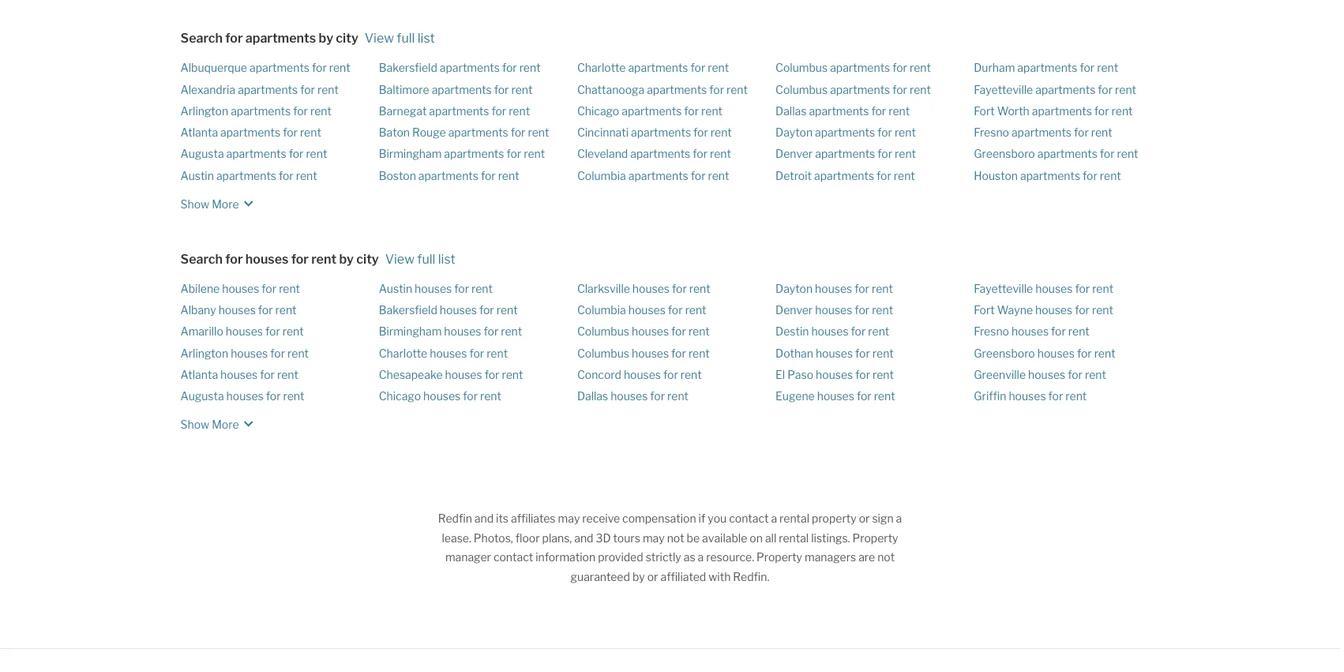 Task type: locate. For each thing, give the bounding box(es) containing it.
show more link
[[180, 189, 258, 213], [180, 410, 258, 434]]

for for greensboro apartments for rent "link"
[[1100, 147, 1115, 161]]

1 vertical spatial columbus houses for rent
[[577, 346, 710, 360]]

fresno for fresno houses for rent
[[974, 325, 1009, 338]]

columbus apartments for rent link up dallas apartments for rent
[[776, 61, 931, 75]]

for down charlotte houses for rent
[[485, 368, 500, 381]]

rent for alexandria apartments for rent link
[[318, 83, 339, 96]]

fayetteville houses for rent
[[974, 282, 1114, 295]]

dallas down concord
[[577, 390, 608, 403]]

0 vertical spatial fort
[[974, 104, 995, 118]]

0 vertical spatial may
[[558, 512, 580, 526]]

redfin.
[[733, 570, 770, 584]]

apartments up the fort worth apartments for rent
[[1036, 83, 1096, 96]]

show more link down augusta houses for rent link
[[180, 410, 258, 434]]

chesapeake
[[379, 368, 443, 381]]

dallas apartments for rent link
[[776, 104, 910, 118]]

1 vertical spatial greensboro
[[974, 346, 1035, 360]]

0 vertical spatial arlington
[[180, 104, 228, 118]]

atlanta apartments for rent
[[180, 126, 321, 139]]

list up bakersfield apartments for rent
[[418, 31, 435, 46]]

1 horizontal spatial may
[[643, 532, 665, 545]]

apartments up "cincinnati apartments for rent" link
[[622, 104, 682, 118]]

1 fort from the top
[[974, 104, 995, 118]]

austin apartments for rent link
[[180, 169, 317, 182]]

durham apartments for rent link
[[974, 61, 1119, 75]]

apartments for "cincinnati apartments for rent" link
[[631, 126, 691, 139]]

0 vertical spatial charlotte
[[577, 61, 626, 75]]

eugene
[[776, 390, 815, 403]]

detroit
[[776, 169, 812, 182]]

may
[[558, 512, 580, 526], [643, 532, 665, 545]]

fort
[[974, 104, 995, 118], [974, 303, 995, 317]]

greensboro houses for rent
[[974, 346, 1116, 360]]

for down chattanooga apartments for rent link
[[684, 104, 699, 118]]

by
[[319, 31, 333, 46], [339, 252, 354, 267], [633, 570, 645, 584]]

apartments for arlington apartments for rent link
[[231, 104, 291, 118]]

1 horizontal spatial property
[[853, 532, 898, 545]]

0 vertical spatial birmingham
[[379, 147, 442, 161]]

rent for atlanta apartments for rent 'link'
[[300, 126, 321, 139]]

fayetteville down durham
[[974, 83, 1033, 96]]

provided
[[598, 551, 643, 564]]

2 show from the top
[[180, 418, 209, 432]]

plans,
[[542, 532, 572, 545]]

1 vertical spatial columbus apartments for rent
[[776, 83, 931, 96]]

rent for 'bakersfield apartments for rent' link
[[519, 61, 541, 75]]

for for houston apartments for rent link
[[1083, 169, 1098, 182]]

columbia down clarksville
[[577, 303, 626, 317]]

0 vertical spatial atlanta
[[180, 126, 218, 139]]

apartments for fresno apartments for rent link
[[1012, 126, 1072, 139]]

houses down 'chesapeake houses for rent'
[[423, 390, 461, 403]]

1 horizontal spatial a
[[771, 512, 777, 526]]

greenville
[[974, 368, 1026, 381]]

2 fort from the top
[[974, 303, 995, 317]]

greensboro
[[974, 147, 1035, 161], [974, 346, 1035, 360]]

1 atlanta from the top
[[180, 126, 218, 139]]

houston apartments for rent link
[[974, 169, 1121, 182]]

chicago houses for rent
[[379, 390, 502, 403]]

2 search from the top
[[180, 252, 223, 267]]

charlotte apartments for rent
[[577, 61, 729, 75]]

1 horizontal spatial by
[[339, 252, 354, 267]]

columbus
[[776, 61, 828, 75], [776, 83, 828, 96], [577, 325, 630, 338], [577, 346, 630, 360]]

albuquerque apartments for rent
[[180, 61, 350, 75]]

show more down augusta houses for rent link
[[180, 418, 239, 432]]

rent for "austin apartments for rent" link
[[296, 169, 317, 182]]

1 vertical spatial bakersfield
[[379, 303, 437, 317]]

search
[[180, 31, 223, 46], [180, 252, 223, 267]]

1 vertical spatial full
[[417, 252, 435, 267]]

1 columbus houses for rent from the top
[[577, 325, 710, 338]]

fort for fort wayne houses for rent
[[974, 303, 995, 317]]

apartments for chattanooga apartments for rent link
[[647, 83, 707, 96]]

houses down 'el paso houses for rent'
[[817, 390, 855, 403]]

apartments down denver apartments for rent link
[[814, 169, 874, 182]]

0 vertical spatial property
[[853, 532, 898, 545]]

view full list link for list
[[365, 31, 435, 46]]

houses up bakersfield houses for rent link
[[415, 282, 452, 295]]

for for detroit apartments for rent link
[[877, 169, 892, 182]]

1 vertical spatial view full list link
[[385, 252, 456, 267]]

0 horizontal spatial and
[[475, 512, 494, 526]]

for for "austin apartments for rent" link
[[279, 169, 294, 182]]

houses for 'abilene houses for rent' link
[[222, 282, 259, 295]]

denver
[[776, 147, 813, 161], [776, 303, 813, 317]]

concord houses for rent
[[577, 368, 702, 381]]

0 vertical spatial more
[[212, 197, 239, 211]]

0 vertical spatial greensboro
[[974, 147, 1035, 161]]

atlanta houses for rent
[[180, 368, 299, 381]]

for for birmingham apartments for rent link
[[507, 147, 521, 161]]

denver houses for rent
[[776, 303, 893, 317]]

its
[[496, 512, 509, 526]]

0 vertical spatial fayetteville
[[974, 83, 1033, 96]]

search up albuquerque
[[180, 31, 223, 46]]

for for 'columbia houses for rent' link
[[668, 303, 683, 317]]

columbus down clarksville
[[577, 325, 630, 338]]

1 vertical spatial city
[[356, 252, 379, 267]]

fayetteville for fayetteville houses for rent
[[974, 282, 1033, 295]]

for up fort wayne houses for rent
[[1075, 282, 1090, 295]]

fayetteville
[[974, 83, 1033, 96], [974, 282, 1033, 295]]

1 vertical spatial atlanta
[[180, 368, 218, 381]]

2 atlanta from the top
[[180, 368, 218, 381]]

all
[[765, 532, 777, 545]]

fort left worth
[[974, 104, 995, 118]]

dothan
[[776, 346, 814, 360]]

1 vertical spatial show
[[180, 418, 209, 432]]

1 vertical spatial fayetteville
[[974, 282, 1033, 295]]

you
[[708, 512, 727, 526]]

chicago for chicago houses for rent
[[379, 390, 421, 403]]

fresno down wayne
[[974, 325, 1009, 338]]

houses for fresno houses for rent link
[[1012, 325, 1049, 338]]

for for bakersfield houses for rent link
[[479, 303, 494, 317]]

apartments for greensboro apartments for rent "link"
[[1038, 147, 1098, 161]]

bakersfield down austin houses for rent link
[[379, 303, 437, 317]]

apartments up denver apartments for rent link
[[815, 126, 875, 139]]

for for fresno apartments for rent link
[[1074, 126, 1089, 139]]

rental left the property
[[780, 512, 810, 526]]

0 horizontal spatial property
[[757, 551, 803, 564]]

apartments for birmingham apartments for rent link
[[444, 147, 504, 161]]

for up denver houses for rent
[[855, 282, 870, 295]]

dothan houses for rent link
[[776, 346, 894, 360]]

1 horizontal spatial full
[[417, 252, 435, 267]]

columbus apartments for rent up dallas apartments for rent
[[776, 61, 931, 75]]

apartments down greensboro apartments for rent "link"
[[1021, 169, 1081, 182]]

0 vertical spatial denver
[[776, 147, 813, 161]]

for for charlotte apartments for rent link
[[691, 61, 706, 75]]

apartments for albuquerque apartments for rent link
[[250, 61, 310, 75]]

houses up dallas houses for rent link
[[624, 368, 661, 381]]

apartments down 'bakersfield apartments for rent' link
[[432, 83, 492, 96]]

2 columbia from the top
[[577, 303, 626, 317]]

for for cleveland apartments for rent link
[[693, 147, 708, 161]]

chattanooga
[[577, 83, 645, 96]]

0 horizontal spatial a
[[698, 551, 704, 564]]

chicago up cincinnati
[[577, 104, 619, 118]]

for up eugene houses for rent
[[856, 368, 870, 381]]

2 more from the top
[[212, 418, 239, 432]]

0 horizontal spatial by
[[319, 31, 333, 46]]

view up austin houses for rent link
[[385, 252, 415, 267]]

1 augusta from the top
[[180, 147, 224, 161]]

photos,
[[474, 532, 513, 545]]

arlington down amarillo
[[180, 346, 228, 360]]

dallas
[[776, 104, 807, 118], [577, 390, 608, 403]]

for up bakersfield houses for rent
[[454, 282, 469, 295]]

for down concord houses for rent link
[[650, 390, 665, 403]]

for up denver apartments for rent link
[[878, 126, 892, 139]]

more down augusta houses for rent link
[[212, 418, 239, 432]]

for down baton rouge apartments for rent link
[[507, 147, 521, 161]]

2 fayetteville from the top
[[974, 282, 1033, 295]]

1 vertical spatial dayton
[[776, 282, 813, 295]]

houses for fayetteville houses for rent link
[[1036, 282, 1073, 295]]

1 horizontal spatial list
[[438, 252, 456, 267]]

2 greensboro from the top
[[974, 346, 1035, 360]]

1 vertical spatial arlington
[[180, 346, 228, 360]]

for for griffin houses for rent link
[[1049, 390, 1063, 403]]

0 horizontal spatial not
[[667, 532, 684, 545]]

augusta houses for rent
[[180, 390, 304, 403]]

1 show more from the top
[[180, 197, 239, 211]]

1 horizontal spatial chicago
[[577, 104, 619, 118]]

houses down birmingham houses for rent
[[430, 346, 467, 360]]

charlotte
[[577, 61, 626, 75], [379, 346, 428, 360]]

charlotte houses for rent link
[[379, 346, 508, 360]]

property
[[812, 512, 857, 526]]

1 vertical spatial rental
[[779, 532, 809, 545]]

houses for chicago houses for rent link
[[423, 390, 461, 403]]

1 search from the top
[[180, 31, 223, 46]]

wayne
[[997, 303, 1033, 317]]

for down the cleveland apartments for rent
[[691, 169, 706, 182]]

redfin
[[438, 512, 472, 526]]

apartments for "austin apartments for rent" link
[[216, 169, 276, 182]]

0 vertical spatial view full list link
[[365, 31, 435, 46]]

contact up on
[[729, 512, 769, 526]]

1 vertical spatial contact
[[494, 551, 533, 564]]

0 horizontal spatial charlotte
[[379, 346, 428, 360]]

rent for boston apartments for rent link
[[498, 169, 519, 182]]

for for atlanta houses for rent link
[[260, 368, 275, 381]]

2 arlington from the top
[[180, 346, 228, 360]]

apartments up detroit apartments for rent link
[[815, 147, 875, 161]]

1 vertical spatial may
[[643, 532, 665, 545]]

apartments down birmingham apartments for rent
[[419, 169, 479, 182]]

1 vertical spatial columbia
[[577, 303, 626, 317]]

for down 'greensboro apartments for rent'
[[1083, 169, 1098, 182]]

0 horizontal spatial dallas
[[577, 390, 608, 403]]

2 augusta from the top
[[180, 390, 224, 403]]

durham
[[974, 61, 1015, 75]]

austin
[[180, 169, 214, 182], [379, 282, 412, 295]]

rent for birmingham houses for rent link
[[501, 325, 522, 338]]

houses for concord houses for rent link
[[624, 368, 661, 381]]

1 horizontal spatial austin
[[379, 282, 412, 295]]

for for "cincinnati apartments for rent" link
[[694, 126, 708, 139]]

destin houses for rent
[[776, 325, 890, 338]]

1 columbus houses for rent link from the top
[[577, 325, 710, 338]]

for up dallas houses for rent link
[[664, 368, 678, 381]]

0 vertical spatial view
[[365, 31, 394, 46]]

1 greensboro from the top
[[974, 147, 1035, 161]]

0 vertical spatial dayton
[[776, 126, 813, 139]]

for for austin houses for rent link
[[454, 282, 469, 295]]

rent for concord houses for rent link
[[681, 368, 702, 381]]

0 vertical spatial columbus apartments for rent link
[[776, 61, 931, 75]]

houses for birmingham houses for rent link
[[444, 325, 481, 338]]

houses down bakersfield houses for rent link
[[444, 325, 481, 338]]

2 show more link from the top
[[180, 410, 258, 434]]

for up fayetteville apartments for rent
[[1080, 61, 1095, 75]]

for up baton rouge apartments for rent link
[[492, 104, 506, 118]]

or
[[859, 512, 870, 526], [647, 570, 658, 584]]

show down augusta houses for rent link
[[180, 418, 209, 432]]

houses up denver houses for rent
[[815, 282, 852, 295]]

greensboro up houston
[[974, 147, 1035, 161]]

el paso houses for rent
[[776, 368, 894, 381]]

1 vertical spatial columbus apartments for rent link
[[776, 83, 931, 96]]

arlington for arlington apartments for rent
[[180, 104, 228, 118]]

1 arlington from the top
[[180, 104, 228, 118]]

1 vertical spatial search
[[180, 252, 223, 267]]

columbus houses for rent up concord houses for rent
[[577, 346, 710, 360]]

1 bakersfield from the top
[[379, 61, 437, 75]]

for down 'chesapeake houses for rent'
[[463, 390, 478, 403]]

are
[[859, 551, 875, 564]]

greenville houses for rent link
[[974, 368, 1107, 381]]

1 vertical spatial chicago
[[379, 390, 421, 403]]

apartments down alexandria apartments for rent
[[231, 104, 291, 118]]

columbia houses for rent link
[[577, 303, 707, 317]]

1 vertical spatial denver
[[776, 303, 813, 317]]

for down 'bakersfield apartments for rent' link
[[494, 83, 509, 96]]

or left sign
[[859, 512, 870, 526]]

albany houses for rent
[[180, 303, 297, 317]]

2 columbus apartments for rent from the top
[[776, 83, 931, 96]]

list
[[418, 31, 435, 46], [438, 252, 456, 267]]

apartments down the fort worth apartments for rent
[[1012, 126, 1072, 139]]

1 dayton from the top
[[776, 126, 813, 139]]

for for barnegat apartments for rent link
[[492, 104, 506, 118]]

abilene houses for rent link
[[180, 282, 300, 295]]

for down arlington houses for rent at the left of page
[[260, 368, 275, 381]]

rent for bakersfield houses for rent link
[[497, 303, 518, 317]]

0 vertical spatial show more link
[[180, 189, 258, 213]]

houses for dayton houses for rent link on the top of the page
[[815, 282, 852, 295]]

charlotte for charlotte apartments for rent
[[577, 61, 626, 75]]

apartments for 'baltimore apartments for rent' link
[[432, 83, 492, 96]]

houses up columbia houses for rent
[[633, 282, 670, 295]]

1 fayetteville from the top
[[974, 83, 1033, 96]]

for down greensboro houses for rent link
[[1068, 368, 1083, 381]]

show down "austin apartments for rent" link
[[180, 197, 209, 211]]

0 vertical spatial columbus apartments for rent
[[776, 61, 931, 75]]

for up 'abilene houses for rent' link
[[225, 252, 243, 267]]

1 vertical spatial more
[[212, 418, 239, 432]]

may down compensation
[[643, 532, 665, 545]]

for down 'el paso houses for rent'
[[857, 390, 872, 403]]

apartments down charlotte apartments for rent link
[[647, 83, 707, 96]]

2 horizontal spatial by
[[633, 570, 645, 584]]

0 vertical spatial austin
[[180, 169, 214, 182]]

0 vertical spatial fresno
[[974, 126, 1009, 139]]

contact down floor
[[494, 551, 533, 564]]

baton
[[379, 126, 410, 139]]

chicago down chesapeake
[[379, 390, 421, 403]]

1 vertical spatial fort
[[974, 303, 995, 317]]

2 fresno from the top
[[974, 325, 1009, 338]]

0 vertical spatial search
[[180, 31, 223, 46]]

1 vertical spatial columbus houses for rent link
[[577, 346, 710, 360]]

show more link down "austin apartments for rent" link
[[180, 189, 258, 213]]

houses for first 'columbus houses for rent' link from the bottom of the page
[[632, 346, 669, 360]]

for down columbia houses for rent
[[671, 325, 686, 338]]

rent for albany houses for rent link
[[275, 303, 297, 317]]

for for dayton houses for rent link on the top of the page
[[855, 282, 870, 295]]

1 horizontal spatial dallas
[[776, 104, 807, 118]]

dayton up destin
[[776, 282, 813, 295]]

fayetteville apartments for rent
[[974, 83, 1137, 96]]

0 vertical spatial or
[[859, 512, 870, 526]]

view full list link up austin houses for rent link
[[385, 252, 456, 267]]

for up greensboro houses for rent link
[[1051, 325, 1066, 338]]

columbia for columbia apartments for rent
[[577, 169, 626, 182]]

apartments for atlanta apartments for rent 'link'
[[220, 126, 281, 139]]

1 vertical spatial charlotte
[[379, 346, 428, 360]]

for for birmingham houses for rent link
[[484, 325, 499, 338]]

columbia down cleveland
[[577, 169, 626, 182]]

redfin and its affiliates may receive compensation if you contact a rental property or sign a lease. photos, floor plans, and 3d tours may not be available on all rental listings. property manager contact information provided strictly as a resource. property managers are not guaranteed by or affiliated with redfin.
[[438, 512, 902, 584]]

not
[[667, 532, 684, 545], [878, 551, 895, 564]]

for down albuquerque apartments for rent link
[[300, 83, 315, 96]]

paso
[[788, 368, 814, 381]]

columbus apartments for rent link up dallas apartments for rent "link"
[[776, 83, 931, 96]]

2 show more from the top
[[180, 418, 239, 432]]

rent for columbia apartments for rent 'link'
[[708, 169, 729, 182]]

2 dayton from the top
[[776, 282, 813, 295]]

rent for fresno apartments for rent link
[[1091, 126, 1113, 139]]

1 horizontal spatial charlotte
[[577, 61, 626, 75]]

0 vertical spatial columbia
[[577, 169, 626, 182]]

apartments up the baltimore apartments for rent
[[440, 61, 500, 75]]

rent for dayton houses for rent link on the top of the page
[[872, 282, 893, 295]]

view full list link
[[365, 31, 435, 46], [385, 252, 456, 267]]

dallas apartments for rent
[[776, 104, 910, 118]]

augusta down atlanta houses for rent link
[[180, 390, 224, 403]]

houses for 'columbia houses for rent' link
[[629, 303, 666, 317]]

1 columbus apartments for rent from the top
[[776, 61, 931, 75]]

houses up 'fort wayne houses for rent' link
[[1036, 282, 1073, 295]]

atlanta down amarillo
[[180, 368, 218, 381]]

0 vertical spatial columbus houses for rent
[[577, 325, 710, 338]]

0 horizontal spatial list
[[418, 31, 435, 46]]

1 vertical spatial not
[[878, 551, 895, 564]]

columbus up dallas apartments for rent "link"
[[776, 83, 828, 96]]

augusta for augusta apartments for rent
[[180, 147, 224, 161]]

search for search for apartments by city
[[180, 31, 223, 46]]

1 show from the top
[[180, 197, 209, 211]]

birmingham up boston
[[379, 147, 442, 161]]

1 vertical spatial property
[[757, 551, 803, 564]]

rent for albuquerque apartments for rent link
[[329, 61, 350, 75]]

rent for dothan houses for rent link
[[873, 346, 894, 360]]

rent for destin houses for rent link
[[868, 325, 890, 338]]

chattanooga apartments for rent
[[577, 83, 748, 96]]

a
[[771, 512, 777, 526], [896, 512, 902, 526], [698, 551, 704, 564]]

0 vertical spatial and
[[475, 512, 494, 526]]

atlanta for atlanta houses for rent
[[180, 368, 218, 381]]

detroit apartments for rent
[[776, 169, 915, 182]]

show more for search for apartments by city view full list
[[180, 197, 239, 211]]

1 columbia from the top
[[577, 169, 626, 182]]

1 vertical spatial by
[[339, 252, 354, 267]]

houses up abilene houses for rent
[[246, 252, 289, 267]]

0 vertical spatial show
[[180, 197, 209, 211]]

1 fresno from the top
[[974, 126, 1009, 139]]

greenville houses for rent
[[974, 368, 1107, 381]]

1 more from the top
[[212, 197, 239, 211]]

1 show more link from the top
[[180, 189, 258, 213]]

1 denver from the top
[[776, 147, 813, 161]]

full
[[397, 31, 415, 46], [417, 252, 435, 267]]

0 vertical spatial chicago
[[577, 104, 619, 118]]

arlington down alexandria
[[180, 104, 228, 118]]

for for the denver houses for rent "link" on the right of the page
[[855, 303, 870, 317]]

0 vertical spatial dallas
[[776, 104, 807, 118]]

0 vertical spatial columbus houses for rent link
[[577, 325, 710, 338]]

apartments up chattanooga apartments for rent
[[628, 61, 688, 75]]

atlanta
[[180, 126, 218, 139], [180, 368, 218, 381]]

bakersfield for bakersfield apartments for rent
[[379, 61, 437, 75]]

arlington for arlington houses for rent
[[180, 346, 228, 360]]

0 vertical spatial show more
[[180, 197, 239, 211]]

1 birmingham from the top
[[379, 147, 442, 161]]

greensboro apartments for rent
[[974, 147, 1139, 161]]

rent for barnegat apartments for rent link
[[509, 104, 530, 118]]

for up albany houses for rent link
[[262, 282, 277, 295]]

for down atlanta apartments for rent
[[289, 147, 304, 161]]

1 horizontal spatial and
[[574, 532, 594, 545]]

for for atlanta apartments for rent 'link'
[[283, 126, 298, 139]]

fayetteville up wayne
[[974, 282, 1033, 295]]

griffin houses for rent
[[974, 390, 1087, 403]]

0 vertical spatial city
[[336, 31, 358, 46]]

houses for augusta houses for rent link
[[226, 390, 264, 403]]

1 vertical spatial dallas
[[577, 390, 608, 403]]

receive
[[582, 512, 620, 526]]

columbus houses for rent down columbia houses for rent
[[577, 325, 710, 338]]

2 denver from the top
[[776, 303, 813, 317]]

columbus for second 'columbus houses for rent' link from the bottom of the page
[[577, 325, 630, 338]]

for down arlington apartments for rent link
[[283, 126, 298, 139]]

houses for albany houses for rent link
[[219, 303, 256, 317]]

for for fayetteville apartments for rent link
[[1098, 83, 1113, 96]]

2 bakersfield from the top
[[379, 303, 437, 317]]

1 vertical spatial fresno
[[974, 325, 1009, 338]]

cleveland
[[577, 147, 628, 161]]

0 horizontal spatial chicago
[[379, 390, 421, 403]]

for for alexandria apartments for rent link
[[300, 83, 315, 96]]

1 vertical spatial austin
[[379, 282, 412, 295]]

dallas for dallas apartments for rent
[[776, 104, 807, 118]]

2 birmingham from the top
[[379, 325, 442, 338]]

2 vertical spatial by
[[633, 570, 645, 584]]

1 vertical spatial show more
[[180, 418, 239, 432]]

rent for denver apartments for rent link
[[895, 147, 916, 161]]

0 vertical spatial bakersfield
[[379, 61, 437, 75]]

apartments up dayton apartments for rent
[[809, 104, 869, 118]]

bakersfield
[[379, 61, 437, 75], [379, 303, 437, 317]]

charlotte up chesapeake
[[379, 346, 428, 360]]

and
[[475, 512, 494, 526], [574, 532, 594, 545]]

for up columbia houses for rent
[[672, 282, 687, 295]]

apartments
[[246, 31, 316, 46], [250, 61, 310, 75], [440, 61, 500, 75], [628, 61, 688, 75], [830, 61, 890, 75], [1018, 61, 1078, 75], [238, 83, 298, 96], [432, 83, 492, 96], [647, 83, 707, 96], [830, 83, 890, 96], [1036, 83, 1096, 96], [231, 104, 291, 118], [429, 104, 489, 118], [622, 104, 682, 118], [809, 104, 869, 118], [1032, 104, 1092, 118], [220, 126, 281, 139], [448, 126, 508, 139], [631, 126, 691, 139], [815, 126, 875, 139], [1012, 126, 1072, 139], [226, 147, 286, 161], [444, 147, 504, 161], [630, 147, 691, 161], [815, 147, 875, 161], [1038, 147, 1098, 161], [216, 169, 276, 182], [419, 169, 479, 182], [629, 169, 689, 182], [814, 169, 874, 182], [1021, 169, 1081, 182]]

amarillo houses for rent
[[180, 325, 304, 338]]

houses for atlanta houses for rent link
[[220, 368, 258, 381]]

columbus apartments for rent up dallas apartments for rent "link"
[[776, 83, 931, 96]]

1 horizontal spatial contact
[[729, 512, 769, 526]]

houston apartments for rent
[[974, 169, 1121, 182]]

0 vertical spatial augusta
[[180, 147, 224, 161]]

houses down 'fort wayne houses for rent' link
[[1012, 325, 1049, 338]]

for up chattanooga apartments for rent link
[[691, 61, 706, 75]]

apartments down the cleveland apartments for rent
[[629, 169, 689, 182]]

2 columbus apartments for rent link from the top
[[776, 83, 931, 96]]

for down fayetteville houses for rent
[[1075, 303, 1090, 317]]

fort left wayne
[[974, 303, 995, 317]]

arlington houses for rent link
[[180, 346, 309, 360]]

denver up detroit at top
[[776, 147, 813, 161]]

apartments for detroit apartments for rent link
[[814, 169, 874, 182]]

by inside redfin and its affiliates may receive compensation if you contact a rental property or sign a lease. photos, floor plans, and 3d tours may not be available on all rental listings. property manager contact information provided strictly as a resource. property managers are not guaranteed by or affiliated with redfin.
[[633, 570, 645, 584]]

for up chesapeake houses for rent link
[[469, 346, 484, 360]]

1 vertical spatial augusta
[[180, 390, 224, 403]]



Task type: describe. For each thing, give the bounding box(es) containing it.
rent for the 'chicago apartments for rent' link
[[701, 104, 723, 118]]

houses for greenville houses for rent link
[[1028, 368, 1066, 381]]

for for charlotte houses for rent link
[[469, 346, 484, 360]]

rent for chattanooga apartments for rent link
[[727, 83, 748, 96]]

greensboro for greensboro apartments for rent
[[974, 147, 1035, 161]]

albuquerque apartments for rent link
[[180, 61, 350, 75]]

for down fayetteville apartments for rent
[[1095, 104, 1109, 118]]

augusta apartments for rent
[[180, 147, 327, 161]]

2 horizontal spatial a
[[896, 512, 902, 526]]

baltimore apartments for rent link
[[379, 83, 533, 96]]

baton rouge apartments for rent
[[379, 126, 549, 139]]

houses for chesapeake houses for rent link
[[445, 368, 482, 381]]

fayetteville apartments for rent link
[[974, 83, 1137, 96]]

rent for greensboro houses for rent link
[[1094, 346, 1116, 360]]

2 columbus houses for rent from the top
[[577, 346, 710, 360]]

barnegat apartments for rent link
[[379, 104, 530, 118]]

apartments for houston apartments for rent link
[[1021, 169, 1081, 182]]

albuquerque
[[180, 61, 247, 75]]

1 vertical spatial and
[[574, 532, 594, 545]]

apartments for boston apartments for rent link
[[419, 169, 479, 182]]

rent for amarillo houses for rent link
[[283, 325, 304, 338]]

chicago apartments for rent link
[[577, 104, 723, 118]]

columbia for columbia houses for rent
[[577, 303, 626, 317]]

birmingham apartments for rent
[[379, 147, 545, 161]]

fresno apartments for rent
[[974, 126, 1113, 139]]

for for 'baltimore apartments for rent' link
[[494, 83, 509, 96]]

barnegat
[[379, 104, 427, 118]]

dothan houses for rent
[[776, 346, 894, 360]]

cincinnati apartments for rent
[[577, 126, 732, 139]]

amarillo houses for rent link
[[180, 325, 304, 338]]

listings.
[[811, 532, 850, 545]]

for for dallas houses for rent link
[[650, 390, 665, 403]]

rent for the denver houses for rent "link" on the right of the page
[[872, 303, 893, 317]]

rent for augusta apartments for rent link
[[306, 147, 327, 161]]

houses for second 'columbus houses for rent' link from the bottom of the page
[[632, 325, 669, 338]]

for for dayton apartments for rent link
[[878, 126, 892, 139]]

griffin houses for rent link
[[974, 390, 1087, 403]]

destin
[[776, 325, 809, 338]]

alexandria
[[180, 83, 235, 96]]

for up birmingham apartments for rent
[[511, 126, 526, 139]]

dayton for dayton houses for rent
[[776, 282, 813, 295]]

atlanta apartments for rent link
[[180, 126, 321, 139]]

apartments for dayton apartments for rent link
[[815, 126, 875, 139]]

for for greenville houses for rent link
[[1068, 368, 1083, 381]]

apartments for 'bakersfield apartments for rent' link
[[440, 61, 500, 75]]

clarksville houses for rent
[[577, 282, 711, 295]]

charlotte houses for rent
[[379, 346, 508, 360]]

columbus apartments for rent for 2nd columbus apartments for rent "link" from the bottom of the page
[[776, 61, 931, 75]]

boston apartments for rent
[[379, 169, 519, 182]]

columbia apartments for rent
[[577, 169, 729, 182]]

floor
[[516, 532, 540, 545]]

fort worth apartments for rent
[[974, 104, 1133, 118]]

griffin
[[974, 390, 1007, 403]]

rent for griffin houses for rent link
[[1066, 390, 1087, 403]]

rent for 'abilene houses for rent' link
[[279, 282, 300, 295]]

for for chicago houses for rent link
[[463, 390, 478, 403]]

lease.
[[442, 532, 471, 545]]

for up abilene houses for rent
[[291, 252, 309, 267]]

fort worth apartments for rent link
[[974, 104, 1133, 118]]

2 columbus houses for rent link from the top
[[577, 346, 710, 360]]

alexandria apartments for rent link
[[180, 83, 339, 96]]

houses for amarillo houses for rent link
[[226, 325, 263, 338]]

for for boston apartments for rent link
[[481, 169, 496, 182]]

albany houses for rent link
[[180, 303, 297, 317]]

rent for 'baltimore apartments for rent' link
[[511, 83, 533, 96]]

apartments for barnegat apartments for rent link
[[429, 104, 489, 118]]

austin houses for rent link
[[379, 282, 493, 295]]

on
[[750, 532, 763, 545]]

houses for eugene houses for rent link
[[817, 390, 855, 403]]

dayton apartments for rent
[[776, 126, 916, 139]]

houses for destin houses for rent link
[[812, 325, 849, 338]]

for for dothan houses for rent link
[[855, 346, 870, 360]]

chicago houses for rent link
[[379, 390, 502, 403]]

cleveland apartments for rent link
[[577, 147, 731, 161]]

bakersfield houses for rent
[[379, 303, 518, 317]]

chattanooga apartments for rent link
[[577, 83, 748, 96]]

search for apartments by city view full list
[[180, 31, 435, 46]]

apartments for dallas apartments for rent "link"
[[809, 104, 869, 118]]

show more link for apartments
[[180, 189, 258, 213]]

0 vertical spatial list
[[418, 31, 435, 46]]

apartments up dallas apartments for rent
[[830, 61, 890, 75]]

rent for houston apartments for rent link
[[1100, 169, 1121, 182]]

clarksville
[[577, 282, 630, 295]]

3d
[[596, 532, 611, 545]]

greensboro for greensboro houses for rent
[[974, 346, 1035, 360]]

0 horizontal spatial full
[[397, 31, 415, 46]]

columbia apartments for rent link
[[577, 169, 729, 182]]

apartments up dallas apartments for rent "link"
[[830, 83, 890, 96]]

columbia houses for rent
[[577, 303, 707, 317]]

destin houses for rent link
[[776, 325, 890, 338]]

birmingham houses for rent
[[379, 325, 522, 338]]

bakersfield apartments for rent link
[[379, 61, 541, 75]]

1 vertical spatial or
[[647, 570, 658, 584]]

houses down fayetteville houses for rent
[[1036, 303, 1073, 317]]

for for columbia apartments for rent 'link'
[[691, 169, 706, 182]]

for up dallas apartments for rent
[[893, 83, 908, 96]]

for for the 'chicago apartments for rent' link
[[684, 104, 699, 118]]

rent for charlotte apartments for rent link
[[708, 61, 729, 75]]

rent for augusta houses for rent link
[[283, 390, 304, 403]]

rent for chicago houses for rent link
[[480, 390, 502, 403]]

1 horizontal spatial or
[[859, 512, 870, 526]]

if
[[699, 512, 706, 526]]

rent for fayetteville apartments for rent link
[[1115, 83, 1137, 96]]

managers
[[805, 551, 856, 564]]

chicago apartments for rent
[[577, 104, 723, 118]]

show for search for houses for rent by city
[[180, 418, 209, 432]]

with
[[709, 570, 731, 584]]

rent for atlanta houses for rent link
[[277, 368, 299, 381]]

chicago for chicago apartments for rent
[[577, 104, 619, 118]]

houses for bakersfield houses for rent link
[[440, 303, 477, 317]]

show more link for houses
[[180, 410, 258, 434]]

for for destin houses for rent link
[[851, 325, 866, 338]]

guaranteed
[[571, 570, 630, 584]]

birmingham houses for rent link
[[379, 325, 522, 338]]

for for arlington houses for rent link
[[270, 346, 285, 360]]

denver houses for rent link
[[776, 303, 893, 317]]

columbus for 2nd columbus apartments for rent "link" from the bottom of the page
[[776, 61, 828, 75]]

rent for arlington houses for rent link
[[288, 346, 309, 360]]

houses for arlington houses for rent link
[[231, 346, 268, 360]]

arlington apartments for rent
[[180, 104, 332, 118]]

for up albuquerque
[[225, 31, 243, 46]]

for for fresno houses for rent link
[[1051, 325, 1066, 338]]

for up dallas apartments for rent "link"
[[893, 61, 908, 75]]

1 vertical spatial view
[[385, 252, 415, 267]]

apartments for denver apartments for rent link
[[815, 147, 875, 161]]

for for albany houses for rent link
[[258, 303, 273, 317]]

apartments up albuquerque apartments for rent
[[246, 31, 316, 46]]

abilene houses for rent
[[180, 282, 300, 295]]

apartments down fayetteville apartments for rent
[[1032, 104, 1092, 118]]

augusta apartments for rent link
[[180, 147, 327, 161]]

detroit apartments for rent link
[[776, 169, 915, 182]]

dallas houses for rent link
[[577, 390, 689, 403]]

columbus for first 'columbus houses for rent' link from the bottom of the page
[[577, 346, 630, 360]]

boston apartments for rent link
[[379, 169, 519, 182]]

dallas houses for rent
[[577, 390, 689, 403]]

fresno houses for rent
[[974, 325, 1090, 338]]

0 horizontal spatial may
[[558, 512, 580, 526]]

0 vertical spatial not
[[667, 532, 684, 545]]

houses for the denver houses for rent "link" on the right of the page
[[815, 303, 853, 317]]

chesapeake houses for rent
[[379, 368, 523, 381]]

houses for greensboro houses for rent link
[[1038, 346, 1075, 360]]

0 vertical spatial contact
[[729, 512, 769, 526]]

fort for fort worth apartments for rent
[[974, 104, 995, 118]]

rent for detroit apartments for rent link
[[894, 169, 915, 182]]

concord houses for rent link
[[577, 368, 702, 381]]

for for concord houses for rent link
[[664, 368, 678, 381]]

0 vertical spatial rental
[[780, 512, 810, 526]]

cincinnati apartments for rent link
[[577, 126, 732, 139]]

for for amarillo houses for rent link
[[265, 325, 280, 338]]

for for augusta apartments for rent link
[[289, 147, 304, 161]]

fayetteville houses for rent link
[[974, 282, 1114, 295]]

greensboro apartments for rent link
[[974, 147, 1139, 161]]

bakersfield houses for rent link
[[379, 303, 518, 317]]

rent for dallas houses for rent link
[[668, 390, 689, 403]]

houses for charlotte houses for rent link
[[430, 346, 467, 360]]

austin for austin houses for rent
[[379, 282, 412, 295]]

houses down dothan houses for rent
[[816, 368, 853, 381]]

1 columbus apartments for rent link from the top
[[776, 61, 931, 75]]

1 horizontal spatial not
[[878, 551, 895, 564]]

1 vertical spatial list
[[438, 252, 456, 267]]

be
[[687, 532, 700, 545]]

denver apartments for rent
[[776, 147, 916, 161]]

baltimore apartments for rent
[[379, 83, 533, 96]]

manager
[[445, 551, 491, 564]]

for for clarksville houses for rent link at the top of page
[[672, 282, 687, 295]]

baltimore
[[379, 83, 429, 96]]

cleveland apartments for rent
[[577, 147, 731, 161]]

affiliates
[[511, 512, 556, 526]]

fresno houses for rent link
[[974, 325, 1090, 338]]

sign
[[872, 512, 894, 526]]

0 horizontal spatial contact
[[494, 551, 533, 564]]

houston
[[974, 169, 1018, 182]]

fort wayne houses for rent link
[[974, 303, 1114, 317]]

apartments up birmingham apartments for rent
[[448, 126, 508, 139]]

for for eugene houses for rent link
[[857, 390, 872, 403]]

barnegat apartments for rent
[[379, 104, 530, 118]]

columbus for second columbus apartments for rent "link" from the top of the page
[[776, 83, 828, 96]]

for up concord houses for rent
[[671, 346, 686, 360]]

boston
[[379, 169, 416, 182]]

cincinnati
[[577, 126, 629, 139]]

0 vertical spatial by
[[319, 31, 333, 46]]

eugene houses for rent
[[776, 390, 895, 403]]

fort wayne houses for rent
[[974, 303, 1114, 317]]

rent for durham apartments for rent link on the right of page
[[1097, 61, 1119, 75]]

clarksville houses for rent link
[[577, 282, 711, 295]]

rent for dayton apartments for rent link
[[895, 126, 916, 139]]

rent for arlington apartments for rent link
[[310, 104, 332, 118]]



Task type: vqa. For each thing, say whether or not it's contained in the screenshot.
Cleveland apartments for rent link's rent
yes



